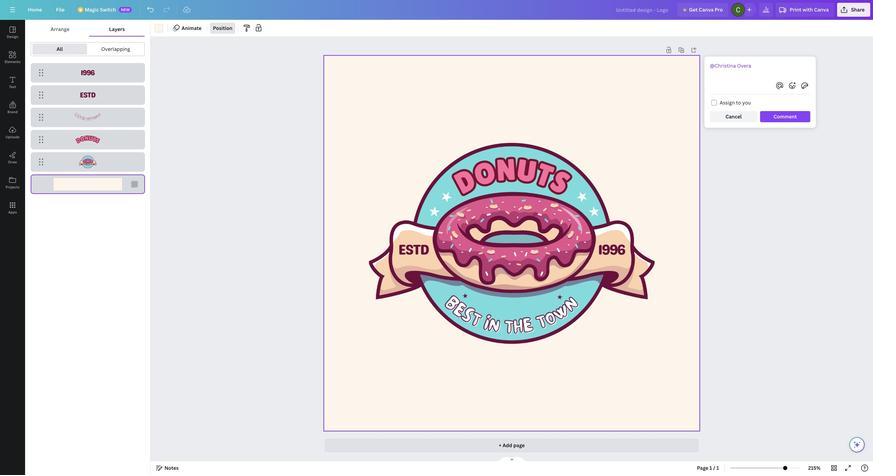 Task type: describe. For each thing, give the bounding box(es) containing it.
Comment draft. Add a comment or @mention. text field
[[711, 62, 811, 77]]

magic
[[85, 6, 99, 13]]

s inside e s t
[[77, 114, 81, 120]]

uploads button
[[0, 120, 25, 145]]

+
[[499, 443, 502, 449]]

e s t
[[75, 113, 83, 121]]

with
[[803, 6, 814, 13]]

t inside e s t
[[79, 115, 83, 121]]

d o n u t s
[[75, 135, 101, 145]]

text
[[9, 84, 16, 89]]

print with canva button
[[777, 3, 835, 17]]

switch
[[100, 6, 116, 13]]

to
[[737, 99, 742, 106]]

t inside d o n u t s
[[92, 136, 97, 143]]

t h e
[[86, 116, 93, 123]]

u inside n u
[[515, 153, 539, 189]]

notes button
[[154, 463, 182, 474]]

1996 button
[[31, 63, 145, 83]]

animate
[[182, 25, 202, 31]]

o inside t o w
[[94, 115, 98, 121]]

projects button
[[0, 171, 25, 196]]

i for i n
[[82, 116, 84, 122]]

projects
[[6, 185, 20, 190]]

s inside d o n u t s
[[95, 137, 101, 145]]

new
[[121, 7, 130, 12]]

@christina
[[711, 62, 737, 69]]

brand
[[7, 110, 18, 114]]

comment
[[774, 113, 798, 120]]

h for t h
[[513, 313, 525, 344]]

1 vertical spatial estd
[[399, 241, 429, 259]]

t inside t h
[[505, 313, 515, 344]]

#fff4ea image
[[155, 24, 163, 32]]

i n
[[82, 116, 86, 122]]

design button
[[0, 20, 25, 45]]

b for h
[[438, 291, 466, 320]]

cancel
[[726, 113, 743, 120]]

d for d
[[449, 162, 482, 201]]

get canva pro button
[[678, 3, 729, 17]]

comment button
[[761, 111, 811, 122]]

page
[[698, 465, 709, 472]]

share
[[852, 6, 866, 13]]

uploads
[[6, 135, 20, 140]]

share button
[[838, 3, 871, 17]]

draw button
[[0, 145, 25, 171]]

1 1 from the left
[[710, 465, 713, 472]]

text button
[[0, 70, 25, 95]]

@christina overa
[[711, 62, 752, 69]]

canva assistant image
[[854, 441, 862, 450]]

get
[[690, 6, 698, 13]]

t h
[[505, 313, 525, 344]]

main menu bar
[[0, 0, 874, 20]]

position
[[213, 25, 233, 31]]

+ add page button
[[325, 439, 699, 453]]

Overlapping button
[[88, 44, 143, 55]]

pro
[[715, 6, 724, 13]]



Task type: vqa. For each thing, say whether or not it's contained in the screenshot.
'Send' to the bottom
no



Task type: locate. For each thing, give the bounding box(es) containing it.
canva
[[700, 6, 714, 13], [815, 6, 830, 13]]

t o w
[[92, 113, 101, 122]]

brand button
[[0, 95, 25, 120]]

overlapping
[[101, 46, 130, 52]]

u
[[88, 135, 93, 142], [515, 153, 539, 189]]

overa
[[738, 62, 752, 69]]

apps button
[[0, 196, 25, 221]]

All button
[[32, 44, 87, 55]]

estd button
[[31, 85, 145, 105]]

0 horizontal spatial canva
[[700, 6, 714, 13]]

0 horizontal spatial w
[[95, 113, 101, 120]]

/
[[714, 465, 716, 472]]

Design title text field
[[611, 3, 675, 17]]

1
[[710, 465, 713, 472], [717, 465, 720, 472]]

1 horizontal spatial canva
[[815, 6, 830, 13]]

1 horizontal spatial d
[[449, 162, 482, 201]]

0 vertical spatial w
[[95, 113, 101, 120]]

1 horizontal spatial 1
[[717, 465, 720, 472]]

s
[[77, 114, 81, 120], [95, 137, 101, 145], [545, 163, 576, 201], [456, 301, 479, 332]]

h
[[88, 117, 91, 123], [513, 313, 525, 344]]

t inside t o w
[[92, 115, 96, 122]]

home
[[28, 6, 42, 13]]

215%
[[809, 465, 821, 472]]

t
[[79, 115, 83, 121], [92, 115, 96, 122], [86, 117, 88, 123], [92, 136, 97, 143], [532, 157, 558, 194], [466, 305, 486, 337], [533, 308, 552, 339], [505, 313, 515, 344]]

0 vertical spatial u
[[88, 135, 93, 142]]

get canva pro
[[690, 6, 724, 13]]

n
[[97, 112, 103, 118], [83, 116, 86, 122], [85, 135, 89, 142], [85, 135, 89, 142], [496, 152, 517, 188], [559, 291, 587, 320], [487, 311, 503, 343], [487, 312, 504, 343]]

1 vertical spatial u
[[515, 153, 539, 189]]

d for d o n u t s
[[75, 137, 82, 145]]

1 vertical spatial b
[[438, 291, 466, 320]]

page 1 / 1
[[698, 465, 720, 472]]

0 vertical spatial d
[[75, 137, 82, 145]]

0 vertical spatial b
[[73, 112, 79, 118]]

b
[[73, 112, 79, 118], [438, 291, 466, 320]]

canva right with
[[815, 6, 830, 13]]

+ add page
[[499, 443, 525, 449]]

e inside t h e
[[90, 116, 93, 122]]

0 horizontal spatial b
[[73, 112, 79, 118]]

0 vertical spatial i
[[82, 116, 84, 122]]

0 vertical spatial h
[[88, 117, 91, 123]]

i
[[82, 116, 84, 122], [481, 310, 494, 340]]

home link
[[22, 3, 48, 17]]

0 vertical spatial estd
[[80, 91, 95, 99]]

n u
[[496, 152, 539, 189]]

file
[[56, 6, 65, 13]]

notes
[[165, 465, 179, 472]]

n inside i n
[[83, 116, 86, 122]]

2 canva from the left
[[815, 6, 830, 13]]

t inside t h e
[[86, 117, 88, 123]]

apps
[[8, 210, 17, 215]]

all
[[57, 46, 63, 52]]

1996
[[81, 68, 95, 77], [599, 241, 625, 259]]

e
[[75, 113, 80, 119], [90, 116, 93, 122], [447, 297, 472, 327], [521, 311, 536, 343], [522, 312, 537, 344]]

1 horizontal spatial estd
[[399, 241, 429, 259]]

i left t h e
[[82, 116, 84, 122]]

h inside t h e
[[88, 117, 91, 123]]

i left t h
[[481, 310, 494, 340]]

215% button
[[804, 463, 826, 474]]

e inside e s t
[[75, 113, 80, 119]]

print
[[791, 6, 802, 13]]

d
[[75, 137, 82, 145], [449, 162, 482, 201]]

estd inside button
[[80, 91, 95, 99]]

1 canva from the left
[[700, 6, 714, 13]]

0 horizontal spatial u
[[88, 135, 93, 142]]

1 left /
[[710, 465, 713, 472]]

0 horizontal spatial h
[[88, 117, 91, 123]]

print with canva
[[791, 6, 830, 13]]

1 horizontal spatial b
[[438, 291, 466, 320]]

d inside d o n u t s
[[75, 137, 82, 145]]

show pages image
[[496, 457, 529, 463]]

1 horizontal spatial w
[[548, 297, 577, 330]]

canva inside dropdown button
[[815, 6, 830, 13]]

0 horizontal spatial 1996
[[81, 68, 95, 77]]

assign
[[720, 99, 736, 106]]

1 horizontal spatial 1996
[[599, 241, 625, 259]]

1 vertical spatial i
[[481, 310, 494, 340]]

0 horizontal spatial 1
[[710, 465, 713, 472]]

arrange button
[[31, 23, 89, 36]]

layers
[[109, 26, 125, 32]]

w
[[95, 113, 101, 120], [548, 297, 577, 330]]

draw
[[8, 160, 17, 165]]

estd
[[80, 91, 95, 99], [399, 241, 429, 259]]

file button
[[51, 3, 70, 17]]

canva inside button
[[700, 6, 714, 13]]

1 vertical spatial h
[[513, 313, 525, 344]]

cancel button
[[711, 111, 758, 122]]

elements button
[[0, 45, 25, 70]]

page
[[514, 443, 525, 449]]

b for s
[[73, 112, 79, 118]]

0 horizontal spatial estd
[[80, 91, 95, 99]]

assign to you
[[720, 99, 752, 106]]

design
[[7, 34, 18, 39]]

o
[[94, 115, 98, 121], [94, 115, 98, 121], [79, 135, 85, 143], [470, 154, 500, 193], [541, 304, 563, 335]]

0 vertical spatial 1996
[[81, 68, 95, 77]]

o inside d o n u t s
[[79, 135, 85, 143]]

u inside d o n u t s
[[88, 135, 93, 142]]

i inside i n
[[82, 116, 84, 122]]

0 horizontal spatial d
[[75, 137, 82, 145]]

position button
[[210, 23, 235, 34]]

1996 inside button
[[81, 68, 95, 77]]

canva left pro
[[700, 6, 714, 13]]

add
[[503, 443, 513, 449]]

w inside t o w
[[95, 113, 101, 120]]

i for i
[[481, 310, 494, 340]]

1 vertical spatial d
[[449, 162, 482, 201]]

h inside t h
[[513, 313, 525, 344]]

0 horizontal spatial i
[[82, 116, 84, 122]]

1 horizontal spatial i
[[481, 310, 494, 340]]

n inside d o n u t s
[[85, 135, 89, 142]]

n inside n u
[[496, 152, 517, 188]]

animate button
[[171, 23, 204, 34]]

1 vertical spatial w
[[548, 297, 577, 330]]

h for t h e
[[88, 117, 91, 123]]

1 horizontal spatial u
[[515, 153, 539, 189]]

elements
[[5, 59, 20, 64]]

2 1 from the left
[[717, 465, 720, 472]]

1 right /
[[717, 465, 720, 472]]

1 horizontal spatial h
[[513, 313, 525, 344]]

magic switch
[[85, 6, 116, 13]]

arrange
[[51, 26, 69, 32]]

layers button
[[89, 23, 145, 36]]

1 vertical spatial 1996
[[599, 241, 625, 259]]

side panel tab list
[[0, 20, 25, 221]]

you
[[743, 99, 752, 106]]



